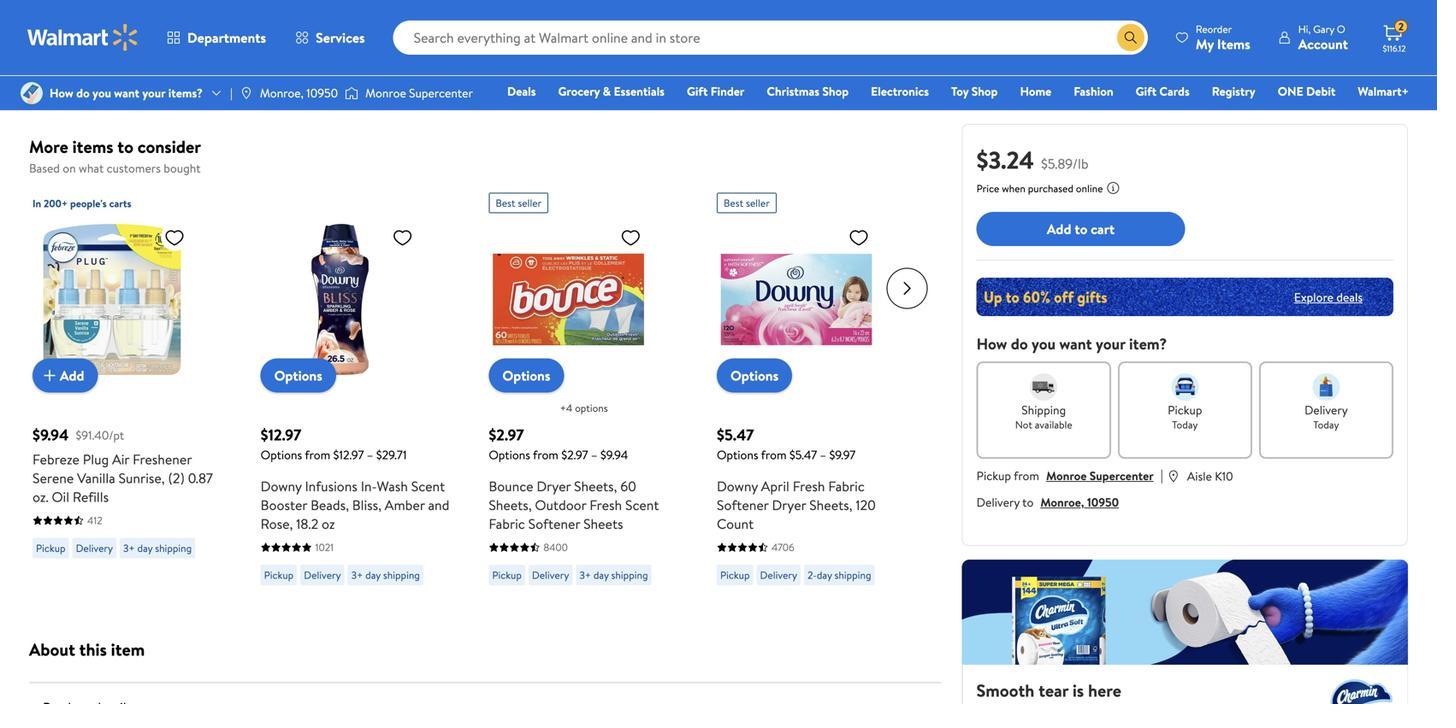 Task type: describe. For each thing, give the bounding box(es) containing it.
4706
[[772, 541, 794, 555]]

from for $12.97
[[305, 447, 330, 464]]

options inside $5.47 options from $5.47 – $9.97
[[717, 447, 758, 464]]

– for $2.97
[[591, 447, 598, 464]]

gift for gift cards
[[1136, 83, 1157, 100]]

delivery down 1021
[[304, 568, 341, 583]]

1 vertical spatial $2.97
[[561, 447, 588, 464]]

$9.94 $91.40/pt febreze plug air freshener serene vanilla sunrise, (2) 0.87 oz. oil refills
[[33, 425, 213, 507]]

monroe supercenter
[[365, 85, 473, 101]]

delivery down 8400
[[532, 568, 569, 583]]

one debit link
[[1270, 82, 1343, 101]]

shipping up grocery & essentials "link"
[[606, 33, 643, 47]]

0 horizontal spatial monroe,
[[260, 85, 304, 101]]

gift cards link
[[1128, 82, 1197, 101]]

day down downy april fresh fabric softener dryer sheets, 120 count
[[817, 568, 832, 583]]

more
[[29, 135, 68, 159]]

reorder my items
[[1196, 22, 1250, 53]]

legal information image
[[1106, 181, 1120, 195]]

downy infusions in-wash scent booster beads, bliss, amber and rose, 18.2 oz image
[[261, 220, 420, 379]]

not
[[1015, 418, 1032, 432]]

shipping down 120
[[835, 568, 871, 583]]

home link
[[1012, 82, 1059, 101]]

do for how do you want your items?
[[76, 85, 90, 101]]

0 vertical spatial |
[[230, 85, 233, 101]]

item
[[111, 638, 145, 662]]

april
[[761, 477, 789, 496]]

beads,
[[311, 496, 349, 515]]

gift for gift finder
[[687, 83, 708, 100]]

seller for $5.47
[[746, 196, 770, 210]]

(2)
[[168, 469, 185, 488]]

1 options link from the left
[[261, 359, 336, 393]]

monroe inside pickup from monroe supercenter |
[[1046, 468, 1087, 485]]

explore deals link
[[1287, 282, 1370, 312]]

my
[[1196, 35, 1214, 53]]

$5.89/lb
[[1041, 154, 1089, 173]]

from inside pickup from monroe supercenter |
[[1014, 468, 1039, 485]]

fabric inside bounce dryer sheets, 60 sheets, outdoor fresh scent fabric softener sheets
[[489, 515, 525, 534]]

grocery
[[558, 83, 600, 100]]

add for add to cart
[[1047, 220, 1071, 238]]

plug
[[83, 450, 109, 469]]

bliss,
[[352, 496, 381, 515]]

shop for toy shop
[[972, 83, 998, 100]]

items
[[1217, 35, 1250, 53]]

add to favorites list, downy april fresh fabric softener dryer sheets, 120 count image
[[849, 227, 869, 249]]

registry
[[1212, 83, 1256, 100]]

product group containing $9.94
[[33, 186, 223, 593]]

toy shop link
[[944, 82, 1006, 101]]

this
[[79, 638, 107, 662]]

options up $12.97 options from $12.97 – $29.71
[[274, 367, 322, 385]]

available
[[1035, 418, 1073, 432]]

0 vertical spatial monroe
[[365, 85, 406, 101]]

about
[[29, 638, 75, 662]]

– for $5.47
[[820, 447, 826, 464]]

add to favorites list, febreze plug air freshener serene vanilla sunrise, (2) 0.87 oz. oil refills image
[[164, 227, 185, 249]]

seller for +4 options
[[518, 196, 542, 210]]

$9.94 inside '$9.94 $91.40/pt febreze plug air freshener serene vanilla sunrise, (2) 0.87 oz. oil refills'
[[33, 425, 69, 446]]

departments button
[[152, 17, 281, 58]]

options inside $12.97 options from $12.97 – $29.71
[[261, 447, 302, 464]]

essentials
[[614, 83, 665, 100]]

price when purchased online
[[977, 181, 1103, 196]]

delivery up monroe, 10950
[[304, 33, 341, 47]]

downy april fresh fabric softener dryer sheets, 120 count
[[717, 477, 876, 534]]

Search search field
[[393, 21, 1148, 55]]

aisle k10
[[1187, 468, 1233, 485]]

options up $2.97 options from $2.97 – $9.94
[[502, 367, 550, 385]]

items
[[72, 135, 113, 159]]

+4
[[560, 401, 572, 416]]

you for how do you want your item?
[[1032, 334, 1056, 355]]

your for item?
[[1096, 334, 1125, 355]]

registry link
[[1204, 82, 1263, 101]]

shop for christmas shop
[[822, 83, 849, 100]]

monroe, 10950 button
[[1040, 494, 1119, 511]]

amber
[[385, 496, 425, 515]]

0 horizontal spatial 10950
[[306, 85, 338, 101]]

hi,
[[1298, 22, 1311, 36]]

add to cart
[[1047, 220, 1115, 238]]

on
[[63, 160, 76, 177]]

items?
[[168, 85, 203, 101]]

&
[[603, 83, 611, 100]]

dryer inside bounce dryer sheets, 60 sheets, outdoor fresh scent fabric softener sheets
[[537, 477, 571, 496]]

shipping
[[1022, 402, 1066, 419]]

pickup inside pickup from monroe supercenter |
[[977, 468, 1011, 485]]

electronics
[[871, 83, 929, 100]]

product group containing $2.97
[[489, 186, 679, 593]]

add to cart button
[[977, 212, 1185, 246]]

supercenter inside pickup from monroe supercenter |
[[1090, 468, 1154, 485]]

downy april fresh fabric softener dryer sheets, 120 count image
[[717, 220, 876, 379]]

grocery & essentials
[[558, 83, 665, 100]]

200+
[[44, 196, 68, 211]]

$116.12
[[1383, 43, 1406, 54]]

fashion link
[[1066, 82, 1121, 101]]

intent image for pickup image
[[1171, 374, 1199, 401]]

shipping down the sheets
[[611, 568, 648, 583]]

0.87
[[188, 469, 213, 488]]

do for how do you want your item?
[[1011, 334, 1028, 355]]

carts
[[109, 196, 131, 211]]

best for $5.47
[[724, 196, 743, 210]]

best seller for +4 options
[[496, 196, 542, 210]]

item?
[[1129, 334, 1167, 355]]

$12.97 options from $12.97 – $29.71
[[261, 425, 407, 464]]

delivery down '412'
[[76, 541, 113, 556]]

walmart image
[[27, 24, 139, 51]]

search icon image
[[1124, 31, 1138, 44]]

vanilla
[[77, 469, 115, 488]]

options link for $2.97
[[489, 359, 564, 393]]

more items to consider based on what customers bought
[[29, 135, 201, 177]]

christmas shop
[[767, 83, 849, 100]]

bounce
[[489, 477, 533, 496]]

how for how do you want your item?
[[977, 334, 1007, 355]]

how for how do you want your items?
[[50, 85, 73, 101]]

– for $12.97
[[367, 447, 373, 464]]

day up monroe supercenter
[[361, 33, 376, 47]]

one
[[1278, 83, 1303, 100]]

oz
[[322, 515, 335, 534]]

explore deals
[[1294, 289, 1363, 306]]

fashion
[[1074, 83, 1113, 100]]

departments
[[187, 28, 266, 47]]

from for $2.97
[[533, 447, 558, 464]]

120
[[856, 496, 876, 515]]

shipping down amber
[[383, 568, 420, 583]]

today for pickup
[[1172, 418, 1198, 432]]

8400
[[543, 541, 568, 555]]

infusions
[[305, 477, 357, 496]]

pickup from monroe supercenter |
[[977, 466, 1163, 485]]

2 horizontal spatial 3+ day shipping
[[579, 568, 648, 583]]

downy for downy april fresh fabric softener dryer sheets, 120 count
[[717, 477, 758, 496]]

you for how do you want your items?
[[92, 85, 111, 101]]

2 horizontal spatial 3+
[[579, 568, 591, 583]]

1 vertical spatial $12.97
[[333, 447, 364, 464]]

2-day shipping up grocery & essentials
[[579, 33, 643, 47]]

gift finder link
[[679, 82, 752, 101]]

oil
[[52, 488, 69, 507]]

3+ day shipping for $9.94
[[123, 541, 192, 556]]

product group containing 226
[[717, 0, 907, 57]]

hi, gary o account
[[1298, 22, 1348, 53]]

cart
[[1091, 220, 1115, 238]]

1 horizontal spatial sheets,
[[574, 477, 617, 496]]

options
[[575, 401, 608, 416]]

scent inside downy infusions in-wash scent booster beads, bliss, amber and rose, 18.2 oz
[[411, 477, 445, 496]]

about this item
[[29, 638, 145, 662]]

$3.24
[[977, 143, 1034, 177]]

finder
[[711, 83, 745, 100]]

sunrise,
[[119, 469, 165, 488]]

add for add
[[60, 366, 84, 385]]

booster
[[261, 496, 307, 515]]

softener inside bounce dryer sheets, 60 sheets, outdoor fresh scent fabric softener sheets
[[528, 515, 580, 534]]

to for delivery to monroe, 10950
[[1022, 494, 1034, 511]]

$9.94 inside $2.97 options from $2.97 – $9.94
[[600, 447, 628, 464]]

price
[[977, 181, 999, 196]]

2-day shipping down 120
[[808, 568, 871, 583]]

fresh inside bounce dryer sheets, 60 sheets, outdoor fresh scent fabric softener sheets
[[590, 496, 622, 515]]

day down the sheets
[[594, 568, 609, 583]]

toy shop
[[951, 83, 998, 100]]

dryer inside downy april fresh fabric softener dryer sheets, 120 count
[[772, 496, 806, 515]]

2-day shipping up 'how do you want your items?' on the top of page
[[123, 33, 187, 47]]

product group containing $5.47
[[717, 186, 907, 593]]



Task type: vqa. For each thing, say whether or not it's contained in the screenshot.
topmost a
no



Task type: locate. For each thing, give the bounding box(es) containing it.
shipping right the services
[[378, 33, 415, 47]]

to for add to cart
[[1075, 220, 1088, 238]]

want for items?
[[114, 85, 139, 101]]

0 horizontal spatial downy
[[261, 477, 302, 496]]

1 today from the left
[[1172, 418, 1198, 432]]

$5.47 options from $5.47 – $9.97
[[717, 425, 856, 464]]

options up $5.47 options from $5.47 – $9.97
[[731, 367, 779, 385]]

sheets, left 60
[[574, 477, 617, 496]]

1 horizontal spatial best
[[724, 196, 743, 210]]

fabric down bounce
[[489, 515, 525, 534]]

0 vertical spatial your
[[142, 85, 165, 101]]

christmas shop link
[[759, 82, 856, 101]]

add to favorites list, downy infusions in-wash scent booster beads, bliss, amber and rose, 18.2 oz image
[[392, 227, 413, 249]]

1 best from the left
[[496, 196, 515, 210]]

day up &
[[589, 33, 604, 47]]

1 vertical spatial |
[[1161, 466, 1163, 485]]

2 today from the left
[[1313, 418, 1339, 432]]

0 horizontal spatial $9.94
[[33, 425, 69, 446]]

1 horizontal spatial 3+ day shipping
[[351, 568, 420, 583]]

aisle
[[1187, 468, 1212, 485]]

toy
[[951, 83, 969, 100]]

from inside $5.47 options from $5.47 – $9.97
[[761, 447, 787, 464]]

0 vertical spatial $5.47
[[717, 425, 754, 446]]

online
[[1076, 181, 1103, 196]]

2 – from the left
[[591, 447, 598, 464]]

customers
[[107, 160, 161, 177]]

1 vertical spatial want
[[1059, 334, 1092, 355]]

downy
[[261, 477, 302, 496], [717, 477, 758, 496]]

gift finder
[[687, 83, 745, 100]]

1 seller from the left
[[518, 196, 542, 210]]

services button
[[281, 17, 379, 58]]

christmas
[[767, 83, 820, 100]]

0 horizontal spatial $5.47
[[717, 425, 754, 446]]

add down purchased
[[1047, 220, 1071, 238]]

1 horizontal spatial  image
[[345, 85, 359, 102]]

| left aisle
[[1161, 466, 1163, 485]]

 image for how do you want your items?
[[21, 82, 43, 104]]

product group containing $12.97
[[261, 186, 451, 593]]

1 horizontal spatial –
[[591, 447, 598, 464]]

intent image for delivery image
[[1313, 374, 1340, 401]]

Walmart Site-Wide search field
[[393, 21, 1148, 55]]

169
[[543, 5, 558, 19]]

fresh right outdoor
[[590, 496, 622, 515]]

0 horizontal spatial to
[[117, 135, 133, 159]]

air
[[112, 450, 129, 469]]

what
[[79, 160, 104, 177]]

$9.94 up febreze
[[33, 425, 69, 446]]

day up 'how do you want your items?' on the top of page
[[132, 33, 148, 47]]

delivery down 4706 at the right bottom
[[760, 568, 797, 583]]

how do you want your item?
[[977, 334, 1167, 355]]

$12.97 up booster
[[261, 425, 301, 446]]

downy up count
[[717, 477, 758, 496]]

febreze plug air freshener serene vanilla sunrise, (2) 0.87 oz. oil refills image
[[33, 220, 192, 379]]

you up intent image for shipping
[[1032, 334, 1056, 355]]

options up booster
[[261, 447, 302, 464]]

count
[[717, 515, 754, 534]]

add to favorites list, bounce dryer sheets, 60 sheets, outdoor fresh scent fabric softener sheets image
[[620, 227, 641, 249]]

k10
[[1215, 468, 1233, 485]]

1 horizontal spatial you
[[1032, 334, 1056, 355]]

1 best seller from the left
[[496, 196, 542, 210]]

from up 'april'
[[761, 447, 787, 464]]

electronics link
[[863, 82, 937, 101]]

1 horizontal spatial scent
[[625, 496, 659, 515]]

1 horizontal spatial add
[[1047, 220, 1071, 238]]

best seller for $5.47
[[724, 196, 770, 210]]

from inside $2.97 options from $2.97 – $9.94
[[533, 447, 558, 464]]

1 vertical spatial monroe,
[[1040, 494, 1084, 511]]

from up delivery to monroe, 10950
[[1014, 468, 1039, 485]]

downy inside downy april fresh fabric softener dryer sheets, 120 count
[[717, 477, 758, 496]]

0 horizontal spatial add
[[60, 366, 84, 385]]

to inside 'more items to consider based on what customers bought'
[[117, 135, 133, 159]]

0 vertical spatial want
[[114, 85, 139, 101]]

do
[[76, 85, 90, 101], [1011, 334, 1028, 355]]

gift left cards
[[1136, 83, 1157, 100]]

softener down $5.47 options from $5.47 – $9.97
[[717, 496, 769, 515]]

options link for options from $5.47 – $9.97
[[717, 359, 792, 393]]

+4 options
[[560, 401, 608, 416]]

bought
[[164, 160, 201, 177]]

options link up $12.97 options from $12.97 – $29.71
[[261, 359, 336, 393]]

3+ down sunrise,
[[123, 541, 135, 556]]

2 horizontal spatial to
[[1075, 220, 1088, 238]]

– left $9.97
[[820, 447, 826, 464]]

sheets, inside downy april fresh fabric softener dryer sheets, 120 count
[[809, 496, 852, 515]]

1021
[[315, 541, 334, 555]]

softener
[[717, 496, 769, 515], [528, 515, 580, 534]]

one debit
[[1278, 83, 1336, 100]]

fresh inside downy april fresh fabric softener dryer sheets, 120 count
[[793, 477, 825, 496]]

– inside $2.97 options from $2.97 – $9.94
[[591, 447, 598, 464]]

18.2
[[296, 515, 318, 534]]

based
[[29, 160, 60, 177]]

gift cards
[[1136, 83, 1190, 100]]

today down intent image for delivery
[[1313, 418, 1339, 432]]

sheets, left outdoor
[[489, 496, 532, 515]]

1 vertical spatial monroe
[[1046, 468, 1087, 485]]

1 vertical spatial fabric
[[489, 515, 525, 534]]

1 vertical spatial 10950
[[1087, 494, 1119, 511]]

$12.97 up infusions
[[333, 447, 364, 464]]

$9.94 up 60
[[600, 447, 628, 464]]

options inside $2.97 options from $2.97 – $9.94
[[489, 447, 530, 464]]

3+ down downy infusions in-wash scent booster beads, bliss, amber and rose, 18.2 oz
[[351, 568, 363, 583]]

2-day shipping up monroe supercenter
[[351, 33, 415, 47]]

softener up 8400
[[528, 515, 580, 534]]

$2.97 up bounce
[[489, 425, 524, 446]]

downy infusions in-wash scent booster beads, bliss, amber and rose, 18.2 oz
[[261, 477, 449, 534]]

$3.24 $5.89/lb
[[977, 143, 1089, 177]]

from up bounce
[[533, 447, 558, 464]]

1 vertical spatial $5.47
[[789, 447, 817, 464]]

0 horizontal spatial fresh
[[590, 496, 622, 515]]

1 horizontal spatial 3+
[[351, 568, 363, 583]]

$9.94
[[33, 425, 69, 446], [600, 447, 628, 464]]

scent right the sheets
[[625, 496, 659, 515]]

0 horizontal spatial options link
[[261, 359, 336, 393]]

intent image for shipping image
[[1030, 374, 1058, 401]]

shipping down (2)
[[155, 541, 192, 556]]

1 vertical spatial your
[[1096, 334, 1125, 355]]

1 downy from the left
[[261, 477, 302, 496]]

0 horizontal spatial $12.97
[[261, 425, 301, 446]]

up to sixty percent off deals. shop now. image
[[977, 278, 1394, 317]]

options up bounce
[[489, 447, 530, 464]]

from for $5.47
[[761, 447, 787, 464]]

1 horizontal spatial gift
[[1136, 83, 1157, 100]]

3 – from the left
[[820, 447, 826, 464]]

1 horizontal spatial seller
[[746, 196, 770, 210]]

1 vertical spatial $9.94
[[600, 447, 628, 464]]

0 horizontal spatial $2.97
[[489, 425, 524, 446]]

next slide for more items to consider list image
[[887, 268, 928, 309]]

today inside pickup today
[[1172, 418, 1198, 432]]

0 vertical spatial $12.97
[[261, 425, 301, 446]]

monroe, down pickup from monroe supercenter |
[[1040, 494, 1084, 511]]

scent right 'wash'
[[411, 477, 445, 496]]

want left item?
[[1059, 334, 1092, 355]]

0 vertical spatial monroe,
[[260, 85, 304, 101]]

today inside delivery today
[[1313, 418, 1339, 432]]

1 horizontal spatial want
[[1059, 334, 1092, 355]]

scent inside bounce dryer sheets, 60 sheets, outdoor fresh scent fabric softener sheets
[[625, 496, 659, 515]]

shipping not available
[[1015, 402, 1073, 432]]

oz.
[[33, 488, 48, 507]]

bounce dryer sheets, 60 sheets, outdoor fresh scent fabric softener sheets image
[[489, 220, 648, 379]]

shipping
[[150, 33, 187, 47], [378, 33, 415, 47], [606, 33, 643, 47], [155, 541, 192, 556], [383, 568, 420, 583], [611, 568, 648, 583], [835, 568, 871, 583]]

to down pickup from monroe supercenter |
[[1022, 494, 1034, 511]]

0 horizontal spatial you
[[92, 85, 111, 101]]

1 horizontal spatial best seller
[[724, 196, 770, 210]]

want left items?
[[114, 85, 139, 101]]

today down intent image for pickup
[[1172, 418, 1198, 432]]

from up infusions
[[305, 447, 330, 464]]

 image right monroe, 10950
[[345, 85, 359, 102]]

1 horizontal spatial 10950
[[1087, 494, 1119, 511]]

0 horizontal spatial sheets,
[[489, 496, 532, 515]]

0 horizontal spatial want
[[114, 85, 139, 101]]

1 horizontal spatial $2.97
[[561, 447, 588, 464]]

1 horizontal spatial your
[[1096, 334, 1125, 355]]

2 gift from the left
[[1136, 83, 1157, 100]]

10950 down services popup button
[[306, 85, 338, 101]]

0 horizontal spatial gift
[[687, 83, 708, 100]]

fabric inside downy april fresh fabric softener dryer sheets, 120 count
[[828, 477, 865, 496]]

0 vertical spatial you
[[92, 85, 111, 101]]

1 horizontal spatial $5.47
[[789, 447, 817, 464]]

sheets, left 120
[[809, 496, 852, 515]]

–
[[367, 447, 373, 464], [591, 447, 598, 464], [820, 447, 826, 464]]

3+ day shipping down the sheets
[[579, 568, 648, 583]]

1 horizontal spatial downy
[[717, 477, 758, 496]]

3+ for $9.94
[[123, 541, 135, 556]]

1 horizontal spatial do
[[1011, 334, 1028, 355]]

1 vertical spatial supercenter
[[1090, 468, 1154, 485]]

2 vertical spatial to
[[1022, 494, 1034, 511]]

$2.97 down +4
[[561, 447, 588, 464]]

add up $91.40/pt
[[60, 366, 84, 385]]

fresh
[[793, 477, 825, 496], [590, 496, 622, 515]]

1 shop from the left
[[822, 83, 849, 100]]

gift
[[687, 83, 708, 100], [1136, 83, 1157, 100]]

your for items?
[[142, 85, 165, 101]]

0 horizontal spatial 3+ day shipping
[[123, 541, 192, 556]]

– down options
[[591, 447, 598, 464]]

supercenter left deals link at the left of page
[[409, 85, 473, 101]]

to
[[117, 135, 133, 159], [1075, 220, 1088, 238], [1022, 494, 1034, 511]]

deals
[[1336, 289, 1363, 306]]

0 vertical spatial how
[[50, 85, 73, 101]]

today for delivery
[[1313, 418, 1339, 432]]

0 horizontal spatial your
[[142, 85, 165, 101]]

– left $29.71
[[367, 447, 373, 464]]

sheets
[[583, 515, 623, 534]]

0 horizontal spatial how
[[50, 85, 73, 101]]

dryer right bounce
[[537, 477, 571, 496]]

downy for downy infusions in-wash scent booster beads, bliss, amber and rose, 18.2 oz
[[261, 477, 302, 496]]

supercenter
[[409, 85, 473, 101], [1090, 468, 1154, 485]]

in
[[33, 196, 41, 211]]

home
[[1020, 83, 1051, 100]]

walmart+ link
[[1350, 82, 1417, 101]]

3+ day shipping for $12.97
[[351, 568, 420, 583]]

0 horizontal spatial do
[[76, 85, 90, 101]]

options link up +4
[[489, 359, 564, 393]]

people's
[[70, 196, 107, 211]]

 image
[[239, 86, 253, 100]]

0 vertical spatial $9.94
[[33, 425, 69, 446]]

wash
[[377, 477, 408, 496]]

0 vertical spatial supercenter
[[409, 85, 473, 101]]

0 vertical spatial do
[[76, 85, 90, 101]]

shipping up items?
[[150, 33, 187, 47]]

0 horizontal spatial shop
[[822, 83, 849, 100]]

product group containing 169
[[489, 0, 679, 57]]

you up items
[[92, 85, 111, 101]]

1 horizontal spatial dryer
[[772, 496, 806, 515]]

want for item?
[[1059, 334, 1092, 355]]

delivery down intent image for delivery
[[1305, 402, 1348, 419]]

1 horizontal spatial softener
[[717, 496, 769, 515]]

monroe, 10950
[[260, 85, 338, 101]]

3+
[[123, 541, 135, 556], [351, 568, 363, 583], [579, 568, 591, 583]]

best
[[496, 196, 515, 210], [724, 196, 743, 210]]

your left item?
[[1096, 334, 1125, 355]]

softener inside downy april fresh fabric softener dryer sheets, 120 count
[[717, 496, 769, 515]]

2
[[1398, 19, 1404, 34]]

3+ day shipping down bliss,
[[351, 568, 420, 583]]

0 horizontal spatial today
[[1172, 418, 1198, 432]]

1 horizontal spatial how
[[977, 334, 1007, 355]]

to up customers
[[117, 135, 133, 159]]

shop right christmas
[[822, 83, 849, 100]]

0 horizontal spatial supercenter
[[409, 85, 473, 101]]

delivery
[[76, 33, 113, 47], [304, 33, 341, 47], [532, 33, 569, 47], [1305, 402, 1348, 419], [977, 494, 1020, 511], [76, 541, 113, 556], [304, 568, 341, 583], [532, 568, 569, 583], [760, 568, 797, 583]]

3+ down the sheets
[[579, 568, 591, 583]]

scent
[[411, 477, 445, 496], [625, 496, 659, 515]]

downy up the rose,
[[261, 477, 302, 496]]

options up count
[[717, 447, 758, 464]]

0 horizontal spatial softener
[[528, 515, 580, 534]]

gift left finder
[[687, 83, 708, 100]]

downy inside downy infusions in-wash scent booster beads, bliss, amber and rose, 18.2 oz
[[261, 477, 302, 496]]

best for +4 options
[[496, 196, 515, 210]]

2 horizontal spatial sheets,
[[809, 496, 852, 515]]

0 vertical spatial $2.97
[[489, 425, 524, 446]]

3 options link from the left
[[717, 359, 792, 393]]

day down sunrise,
[[137, 541, 153, 556]]

0 vertical spatial add
[[1047, 220, 1071, 238]]

0 vertical spatial to
[[117, 135, 133, 159]]

0 horizontal spatial best
[[496, 196, 515, 210]]

options
[[274, 367, 322, 385], [502, 367, 550, 385], [731, 367, 779, 385], [261, 447, 302, 464], [489, 447, 530, 464], [717, 447, 758, 464]]

1 horizontal spatial $12.97
[[333, 447, 364, 464]]

dryer up 4706 at the right bottom
[[772, 496, 806, 515]]

1 vertical spatial do
[[1011, 334, 1028, 355]]

delivery up 'how do you want your items?' on the top of page
[[76, 33, 113, 47]]

3+ day shipping
[[123, 541, 192, 556], [351, 568, 420, 583], [579, 568, 648, 583]]

to inside button
[[1075, 220, 1088, 238]]

1 gift from the left
[[687, 83, 708, 100]]

from
[[305, 447, 330, 464], [533, 447, 558, 464], [761, 447, 787, 464], [1014, 468, 1039, 485]]

supercenter up monroe, 10950 button
[[1090, 468, 1154, 485]]

3+ day shipping down sunrise,
[[123, 541, 192, 556]]

$9.97
[[829, 447, 856, 464]]

pickup today
[[1168, 402, 1202, 432]]

10950 down the monroe supercenter button
[[1087, 494, 1119, 511]]

fresh right 'april'
[[793, 477, 825, 496]]

shop
[[822, 83, 849, 100], [972, 83, 998, 100]]

3+ for $12.97
[[351, 568, 363, 583]]

0 vertical spatial fabric
[[828, 477, 865, 496]]

options link up $5.47 options from $5.47 – $9.97
[[717, 359, 792, 393]]

0 horizontal spatial seller
[[518, 196, 542, 210]]

options link
[[261, 359, 336, 393], [489, 359, 564, 393], [717, 359, 792, 393]]

 image
[[21, 82, 43, 104], [345, 85, 359, 102]]

2 options link from the left
[[489, 359, 564, 393]]

1 horizontal spatial $9.94
[[600, 447, 628, 464]]

1 horizontal spatial monroe,
[[1040, 494, 1084, 511]]

0 horizontal spatial  image
[[21, 82, 43, 104]]

delivery down pickup from monroe supercenter |
[[977, 494, 1020, 511]]

| right items?
[[230, 85, 233, 101]]

fabric
[[828, 477, 865, 496], [489, 515, 525, 534]]

product group
[[489, 0, 679, 57], [717, 0, 907, 57], [33, 186, 223, 593], [261, 186, 451, 593], [489, 186, 679, 593], [717, 186, 907, 593]]

1 horizontal spatial |
[[1161, 466, 1163, 485]]

0 horizontal spatial monroe
[[365, 85, 406, 101]]

how do you want your items?
[[50, 85, 203, 101]]

2 downy from the left
[[717, 477, 758, 496]]

2 best seller from the left
[[724, 196, 770, 210]]

1 horizontal spatial to
[[1022, 494, 1034, 511]]

in 200+ people's carts
[[33, 196, 131, 211]]

bounce dryer sheets, 60 sheets, outdoor fresh scent fabric softener sheets
[[489, 477, 659, 534]]

when
[[1002, 181, 1026, 196]]

serene
[[33, 469, 74, 488]]

delivery down 169
[[532, 33, 569, 47]]

fabric down $9.97
[[828, 477, 865, 496]]

shop right toy
[[972, 83, 998, 100]]

0 horizontal spatial best seller
[[496, 196, 542, 210]]

today
[[1172, 418, 1198, 432], [1313, 418, 1339, 432]]

– inside $12.97 options from $12.97 – $29.71
[[367, 447, 373, 464]]

do up shipping in the bottom of the page
[[1011, 334, 1028, 355]]

your
[[142, 85, 165, 101], [1096, 334, 1125, 355]]

your left items?
[[142, 85, 165, 101]]

1 vertical spatial to
[[1075, 220, 1088, 238]]

2 best from the left
[[724, 196, 743, 210]]

monroe up monroe, 10950 button
[[1046, 468, 1087, 485]]

how
[[50, 85, 73, 101], [977, 334, 1007, 355]]

$5.47
[[717, 425, 754, 446], [789, 447, 817, 464]]

0 horizontal spatial –
[[367, 447, 373, 464]]

1 horizontal spatial today
[[1313, 418, 1339, 432]]

1 horizontal spatial supercenter
[[1090, 468, 1154, 485]]

1 horizontal spatial fabric
[[828, 477, 865, 496]]

2 seller from the left
[[746, 196, 770, 210]]

0 horizontal spatial scent
[[411, 477, 445, 496]]

 image for monroe supercenter
[[345, 85, 359, 102]]

add
[[1047, 220, 1071, 238], [60, 366, 84, 385]]

0 horizontal spatial |
[[230, 85, 233, 101]]

1 vertical spatial add
[[60, 366, 84, 385]]

debit
[[1306, 83, 1336, 100]]

monroe down services popup button
[[365, 85, 406, 101]]

1 horizontal spatial shop
[[972, 83, 998, 100]]

2 shop from the left
[[972, 83, 998, 100]]

pickup
[[36, 33, 65, 47], [264, 33, 294, 47], [492, 33, 522, 47], [1168, 402, 1202, 419], [977, 468, 1011, 485], [36, 541, 65, 556], [264, 568, 294, 583], [492, 568, 522, 583], [720, 568, 750, 583]]

do up items
[[76, 85, 90, 101]]

2-
[[123, 33, 132, 47], [351, 33, 361, 47], [579, 33, 589, 47], [808, 568, 817, 583]]

 image up more
[[21, 82, 43, 104]]

add to cart image
[[39, 366, 60, 386]]

monroe supercenter button
[[1046, 468, 1154, 485]]

day down bliss,
[[365, 568, 381, 583]]

1 horizontal spatial monroe
[[1046, 468, 1087, 485]]

1 – from the left
[[367, 447, 373, 464]]

monroe, down services popup button
[[260, 85, 304, 101]]

– inside $5.47 options from $5.47 – $9.97
[[820, 447, 826, 464]]

refills
[[73, 488, 109, 507]]

explore
[[1294, 289, 1334, 306]]

monroe
[[365, 85, 406, 101], [1046, 468, 1087, 485]]

dryer
[[537, 477, 571, 496], [772, 496, 806, 515]]

2 horizontal spatial options link
[[717, 359, 792, 393]]

from inside $12.97 options from $12.97 – $29.71
[[305, 447, 330, 464]]



